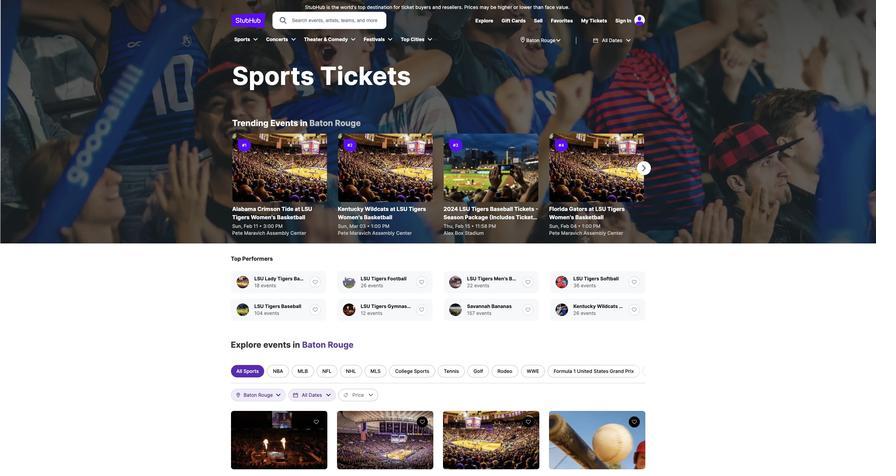 Task type: locate. For each thing, give the bounding box(es) containing it.
1:00 right 04
[[582, 223, 592, 229]]

events inside savannah bananas 157 events
[[477, 310, 492, 316]]

center inside alabama crimson tide  at lsu tigers women's basketball sun, feb 11 • 3:00 pm pete maravich assembly center
[[291, 230, 306, 236]]

1 vertical spatial kentucky
[[574, 303, 596, 309]]

1 at from the left
[[295, 206, 300, 212]]

1 horizontal spatial at
[[390, 206, 396, 212]]

rouge up nhl in the left of the page
[[328, 340, 354, 350]]

0 vertical spatial dates
[[609, 37, 623, 43]]

women's up mar
[[338, 214, 363, 221]]

3 feb from the left
[[561, 223, 570, 229]]

3 maravich from the left
[[561, 230, 582, 236]]

united
[[577, 368, 593, 374]]

0 horizontal spatial center
[[291, 230, 306, 236]]

events inside the lsu tigers softball 36 events
[[581, 283, 596, 288]]

lady
[[265, 276, 276, 282]]

all for topmost baton rouge button
[[602, 37, 608, 43]]

events inside lsu tigers men's basketball 22 events
[[474, 283, 490, 288]]

baton rouge down sell at the right of page
[[527, 37, 556, 43]]

maravich inside "kentucky wildcats  at lsu tigers women's basketball sun, mar 03 • 1:00 pm pete maravich assembly center"
[[350, 230, 371, 236]]

top for top performers
[[231, 255, 241, 262]]

2 1:00 from the left
[[582, 223, 592, 229]]

0 horizontal spatial baseball
[[281, 303, 301, 309]]

baton rouge down 'all sports' button
[[244, 392, 273, 398]]

maravich inside alabama crimson tide  at lsu tigers women's basketball sun, feb 11 • 3:00 pm pete maravich assembly center
[[244, 230, 265, 236]]

basketball
[[277, 214, 305, 221], [364, 214, 392, 221], [576, 214, 604, 221], [294, 276, 319, 282], [509, 276, 534, 282], [619, 303, 644, 309]]

pm right 3:00
[[275, 223, 283, 229]]

• right 15
[[472, 223, 474, 229]]

for up alex
[[444, 222, 451, 229]]

1 vertical spatial baton rouge button
[[235, 389, 281, 401]]

trending
[[232, 118, 269, 128]]

events inside kentucky wildcats basketball 26 events
[[581, 310, 596, 316]]

pm right 11:58
[[489, 223, 496, 229]]

lsu inside the lsu tigers baseball 104 events
[[254, 303, 264, 309]]

1 vertical spatial top
[[231, 255, 241, 262]]

all sports
[[236, 368, 259, 374]]

36
[[574, 283, 580, 288]]

kentucky wildcats  at lsu tigers women's basketball sun, mar 03 • 1:00 pm pete maravich assembly center
[[338, 206, 426, 236]]

for left ticket
[[394, 4, 400, 10]]

3 women's from the left
[[549, 214, 574, 221]]

at inside "kentucky wildcats  at lsu tigers women's basketball sun, mar 03 • 1:00 pm pete maravich assembly center"
[[390, 206, 396, 212]]

favorites link
[[551, 18, 573, 23]]

baseball down the lsu lady tigers basketball 18 events in the left of the page
[[281, 303, 301, 309]]

florida
[[549, 206, 568, 212]]

in
[[627, 18, 632, 23]]

0 horizontal spatial all
[[236, 368, 242, 374]]

at inside alabama crimson tide  at lsu tigers women's basketball sun, feb 11 • 3:00 pm pete maravich assembly center
[[295, 206, 300, 212]]

• inside "kentucky wildcats  at lsu tigers women's basketball sun, mar 03 • 1:00 pm pete maravich assembly center"
[[367, 223, 370, 229]]

baton rouge button
[[507, 32, 574, 49], [235, 389, 281, 401]]

3 • from the left
[[472, 223, 474, 229]]

1:00
[[371, 223, 381, 229], [582, 223, 592, 229]]

wwe
[[527, 368, 539, 374]]

events down the lsu tigers softball 36 events at bottom right
[[581, 310, 596, 316]]

1 horizontal spatial baseball
[[490, 206, 513, 212]]

events right 104
[[264, 310, 279, 316]]

rouge down sell at the right of page
[[541, 37, 556, 43]]

1 vertical spatial dates
[[309, 392, 322, 398]]

0 horizontal spatial women's
[[251, 214, 276, 221]]

1 vertical spatial for
[[444, 222, 451, 229]]

3 pete from the left
[[549, 230, 560, 236]]

feb up box
[[455, 223, 464, 229]]

1 horizontal spatial assembly
[[372, 230, 395, 236]]

3 center from the left
[[608, 230, 623, 236]]

1 horizontal spatial kentucky
[[574, 303, 596, 309]]

1 horizontal spatial top
[[401, 36, 410, 42]]

events
[[271, 118, 298, 128]]

explore for explore
[[476, 18, 494, 23]]

0 horizontal spatial maravich
[[244, 230, 265, 236]]

0 horizontal spatial all dates
[[302, 392, 322, 398]]

favorites
[[551, 18, 573, 23]]

0 vertical spatial explore
[[476, 18, 494, 23]]

center inside "kentucky wildcats  at lsu tigers women's basketball sun, mar 03 • 1:00 pm pete maravich assembly center"
[[396, 230, 412, 236]]

all dates down sign at right
[[602, 37, 623, 43]]

2 maravich from the left
[[350, 230, 371, 236]]

price
[[353, 392, 364, 398]]

feb left 11 at the left top of the page
[[244, 223, 252, 229]]

0 horizontal spatial assembly
[[267, 230, 289, 236]]

nba button
[[267, 365, 289, 378]]

baton down the "sell" "link"
[[527, 37, 540, 43]]

0 horizontal spatial top
[[231, 255, 241, 262]]

1 horizontal spatial baton
[[302, 340, 326, 350]]

kentucky inside "kentucky wildcats  at lsu tigers women's basketball sun, mar 03 • 1:00 pm pete maravich assembly center"
[[338, 206, 364, 212]]

center inside florida gators at lsu tigers women's basketball sun, feb 04 • 1:00 pm pete maravich assembly center
[[608, 230, 623, 236]]

0 horizontal spatial wildcats
[[365, 206, 389, 212]]

theater & comedy
[[304, 36, 348, 42]]

events inside the lsu lady tigers basketball 18 events
[[261, 283, 276, 288]]

kentucky wildcats basketball 26 events
[[574, 303, 644, 316]]

lsu
[[302, 206, 312, 212], [397, 206, 408, 212], [459, 206, 470, 212], [596, 206, 606, 212], [254, 276, 264, 282], [361, 276, 370, 282], [467, 276, 477, 282], [574, 276, 583, 282], [254, 303, 264, 309], [361, 303, 370, 309]]

26 inside lsu tigers football 26 events
[[361, 283, 367, 288]]

(includes
[[490, 214, 515, 221]]

in for events
[[293, 340, 300, 350]]

theater
[[304, 36, 323, 42]]

1 horizontal spatial baton rouge
[[527, 37, 556, 43]]

sun, left mar
[[338, 223, 348, 229]]

1 • from the left
[[259, 223, 262, 229]]

&
[[324, 36, 327, 42]]

0 vertical spatial in
[[300, 118, 308, 128]]

1 horizontal spatial maravich
[[350, 230, 371, 236]]

0 horizontal spatial explore
[[231, 340, 262, 350]]

1:00 inside "kentucky wildcats  at lsu tigers women's basketball sun, mar 03 • 1:00 pm pete maravich assembly center"
[[371, 223, 381, 229]]

sun, inside "kentucky wildcats  at lsu tigers women's basketball sun, mar 03 • 1:00 pm pete maravich assembly center"
[[338, 223, 348, 229]]

events up the nba
[[263, 340, 291, 350]]

sports tickets
[[232, 61, 411, 91]]

2 horizontal spatial center
[[608, 230, 623, 236]]

1 assembly from the left
[[267, 230, 289, 236]]

women's inside florida gators at lsu tigers women's basketball sun, feb 04 • 1:00 pm pete maravich assembly center
[[549, 214, 574, 221]]

1 vertical spatial baton
[[302, 340, 326, 350]]

1:00 inside florida gators at lsu tigers women's basketball sun, feb 04 • 1:00 pm pete maravich assembly center
[[582, 223, 592, 229]]

2 horizontal spatial at
[[589, 206, 594, 212]]

mlb
[[298, 368, 308, 374]]

0 horizontal spatial baton rouge
[[244, 392, 273, 398]]

0 horizontal spatial sun,
[[232, 223, 243, 229]]

women's inside "kentucky wildcats  at lsu tigers women's basketball sun, mar 03 • 1:00 pm pete maravich assembly center"
[[338, 214, 363, 221]]

alex
[[444, 230, 454, 236]]

1 horizontal spatial 1:00
[[582, 223, 592, 229]]

1 horizontal spatial wildcats
[[597, 303, 618, 309]]

1:00 for wildcats
[[371, 223, 381, 229]]

lsu inside alabama crimson tide  at lsu tigers women's basketball sun, feb 11 • 3:00 pm pete maravich assembly center
[[302, 206, 312, 212]]

1 horizontal spatial dates
[[609, 37, 623, 43]]

0 vertical spatial for
[[394, 4, 400, 10]]

pete inside florida gators at lsu tigers women's basketball sun, feb 04 • 1:00 pm pete maravich assembly center
[[549, 230, 560, 236]]

baton rouge button down 'all sports' button
[[235, 389, 281, 401]]

4 pm from the left
[[593, 223, 601, 229]]

in up mlb
[[293, 340, 300, 350]]

at for florida
[[589, 206, 594, 212]]

all dates
[[602, 37, 623, 43], [302, 392, 322, 398]]

157
[[467, 310, 475, 316]]

2 horizontal spatial pete
[[549, 230, 560, 236]]

1 horizontal spatial 26
[[574, 310, 580, 316]]

explore up "all sports"
[[231, 340, 262, 350]]

11:58
[[476, 223, 488, 229]]

dates down nfl 'button'
[[309, 392, 322, 398]]

baton down 'all sports' button
[[244, 392, 257, 398]]

1 horizontal spatial all dates
[[602, 37, 623, 43]]

0 vertical spatial baton rouge button
[[507, 32, 574, 49]]

assembly inside alabama crimson tide  at lsu tigers women's basketball sun, feb 11 • 3:00 pm pete maravich assembly center
[[267, 230, 289, 236]]

2 assembly from the left
[[372, 230, 395, 236]]

0 vertical spatial baseball
[[490, 206, 513, 212]]

3:00
[[263, 223, 274, 229]]

festivals
[[364, 36, 385, 42]]

women's for florida gators at lsu tigers women's basketball
[[549, 214, 574, 221]]

basketball inside kentucky wildcats basketball 26 events
[[619, 303, 644, 309]]

events inside lsu tigers gymnastics 12 events
[[367, 310, 383, 316]]

0 horizontal spatial at
[[295, 206, 300, 212]]

rodeo button
[[492, 365, 518, 378]]

baseball up (includes
[[490, 206, 513, 212]]

0 horizontal spatial baton rouge button
[[235, 389, 281, 401]]

1 women's from the left
[[251, 214, 276, 221]]

1 pm from the left
[[275, 223, 283, 229]]

kentucky down '36'
[[574, 303, 596, 309]]

lsu inside the lsu tigers softball 36 events
[[574, 276, 583, 282]]

0 vertical spatial baton
[[527, 37, 540, 43]]

pete for kentucky wildcats  at lsu tigers women's basketball
[[338, 230, 349, 236]]

0 vertical spatial all
[[602, 37, 608, 43]]

1 horizontal spatial explore
[[476, 18, 494, 23]]

basketball inside the lsu lady tigers basketball 18 events
[[294, 276, 319, 282]]

explore events in baton rouge
[[231, 340, 354, 350]]

tigers inside lsu tigers gymnastics 12 events
[[371, 303, 387, 309]]

1 horizontal spatial all
[[302, 392, 308, 398]]

0 vertical spatial kentucky
[[338, 206, 364, 212]]

events down the lady
[[261, 283, 276, 288]]

2 center from the left
[[396, 230, 412, 236]]

maravich inside florida gators at lsu tigers women's basketball sun, feb 04 • 1:00 pm pete maravich assembly center
[[561, 230, 582, 236]]

baton rouge button down the "sell" "link"
[[507, 32, 574, 49]]

0 vertical spatial top
[[401, 36, 410, 42]]

assembly inside florida gators at lsu tigers women's basketball sun, feb 04 • 1:00 pm pete maravich assembly center
[[584, 230, 606, 236]]

1 center from the left
[[291, 230, 306, 236]]

1 vertical spatial 26
[[574, 310, 580, 316]]

events right '36'
[[581, 283, 596, 288]]

tennis
[[444, 368, 459, 374]]

3 pm from the left
[[489, 223, 496, 229]]

1 1:00 from the left
[[371, 223, 381, 229]]

events right 12
[[367, 310, 383, 316]]

1 maravich from the left
[[244, 230, 265, 236]]

thu, feb 15 • 11:58 pm alex box stadium
[[444, 223, 496, 236]]

top left "performers"
[[231, 255, 241, 262]]

lsu inside 2024 lsu tigers baseball tickets - season package (includes tickets for all home games)
[[459, 206, 470, 212]]

0 horizontal spatial for
[[394, 4, 400, 10]]

1 horizontal spatial women's
[[338, 214, 363, 221]]

2 horizontal spatial women's
[[549, 214, 574, 221]]

0 horizontal spatial 26
[[361, 283, 367, 288]]

2 • from the left
[[367, 223, 370, 229]]

0 vertical spatial baton rouge
[[527, 37, 556, 43]]

maravich for florida gators at lsu tigers women's basketball
[[561, 230, 582, 236]]

wildcats for at
[[365, 206, 389, 212]]

2 horizontal spatial feb
[[561, 223, 570, 229]]

• right the 03
[[367, 223, 370, 229]]

gift cards link
[[502, 18, 526, 23]]

1 vertical spatial baseball
[[281, 303, 301, 309]]

theater & comedy link
[[301, 32, 351, 47]]

face
[[545, 4, 555, 10]]

2 pm from the left
[[382, 223, 390, 229]]

26 down '36'
[[574, 310, 580, 316]]

2 at from the left
[[390, 206, 396, 212]]

Search events, artists, teams, and more field
[[291, 17, 380, 24]]

2 horizontal spatial sun,
[[549, 223, 560, 229]]

26 up 12
[[361, 283, 367, 288]]

1 pete from the left
[[232, 230, 243, 236]]

feb inside alabama crimson tide  at lsu tigers women's basketball sun, feb 11 • 3:00 pm pete maravich assembly center
[[244, 223, 252, 229]]

2 women's from the left
[[338, 214, 363, 221]]

explore for explore events in baton rouge
[[231, 340, 262, 350]]

feb left 04
[[561, 223, 570, 229]]

3 assembly from the left
[[584, 230, 606, 236]]

1 vertical spatial all
[[236, 368, 242, 374]]

all
[[602, 37, 608, 43], [236, 368, 242, 374], [302, 392, 308, 398]]

1 feb from the left
[[244, 223, 252, 229]]

1 horizontal spatial baton rouge button
[[507, 32, 574, 49]]

stubhub image
[[231, 12, 266, 29]]

1 horizontal spatial center
[[396, 230, 412, 236]]

1 horizontal spatial feb
[[455, 223, 464, 229]]

• right 04
[[578, 223, 581, 229]]

lsu inside florida gators at lsu tigers women's basketball sun, feb 04 • 1:00 pm pete maravich assembly center
[[596, 206, 606, 212]]

pete inside "kentucky wildcats  at lsu tigers women's basketball sun, mar 03 • 1:00 pm pete maravich assembly center"
[[338, 230, 349, 236]]

wildcats inside kentucky wildcats basketball 26 events
[[597, 303, 618, 309]]

maravich down 11 at the left top of the page
[[244, 230, 265, 236]]

2 sun, from the left
[[338, 223, 348, 229]]

all
[[453, 222, 459, 229]]

dates down sign at right
[[609, 37, 623, 43]]

0 horizontal spatial kentucky
[[338, 206, 364, 212]]

maravich down the 03
[[350, 230, 371, 236]]

pm right the 03
[[382, 223, 390, 229]]

top
[[401, 36, 410, 42], [231, 255, 241, 262]]

1 sun, from the left
[[232, 223, 243, 229]]

rouge
[[541, 37, 556, 43], [328, 340, 354, 350], [258, 392, 273, 398]]

all sports button
[[231, 365, 264, 378]]

events inside the lsu tigers baseball 104 events
[[264, 310, 279, 316]]

sun, down alabama
[[232, 223, 243, 229]]

0 vertical spatial wildcats
[[365, 206, 389, 212]]

lsu inside lsu tigers men's basketball 22 events
[[467, 276, 477, 282]]

explore down may on the right of page
[[476, 18, 494, 23]]

maravich
[[244, 230, 265, 236], [350, 230, 371, 236], [561, 230, 582, 236]]

assembly inside "kentucky wildcats  at lsu tigers women's basketball sun, mar 03 • 1:00 pm pete maravich assembly center"
[[372, 230, 395, 236]]

1 vertical spatial explore
[[231, 340, 262, 350]]

rouge down nba button in the left bottom of the page
[[258, 392, 273, 398]]

is
[[327, 4, 330, 10]]

my tickets link
[[581, 18, 607, 23]]

crimson
[[257, 206, 280, 212]]

basketball inside florida gators at lsu tigers women's basketball sun, feb 04 • 1:00 pm pete maravich assembly center
[[576, 214, 604, 221]]

• right 11 at the left top of the page
[[259, 223, 262, 229]]

0 horizontal spatial dates
[[309, 392, 322, 398]]

events down savannah
[[477, 310, 492, 316]]

my tickets
[[581, 18, 607, 23]]

3 at from the left
[[589, 206, 594, 212]]

mlb button
[[292, 365, 314, 378]]

events right 22
[[474, 283, 490, 288]]

prices
[[464, 4, 479, 10]]

lsu inside the lsu lady tigers basketball 18 events
[[254, 276, 264, 282]]

2 horizontal spatial rouge
[[541, 37, 556, 43]]

1:00 right the 03
[[371, 223, 381, 229]]

1 horizontal spatial for
[[444, 222, 451, 229]]

• inside florida gators at lsu tigers women's basketball sun, feb 04 • 1:00 pm pete maravich assembly center
[[578, 223, 581, 229]]

tigers inside the lsu tigers softball 36 events
[[584, 276, 599, 282]]

for
[[394, 4, 400, 10], [444, 222, 451, 229]]

mar
[[350, 223, 359, 229]]

tide
[[282, 206, 294, 212]]

2 horizontal spatial baton
[[527, 37, 540, 43]]

1 horizontal spatial sun,
[[338, 223, 348, 229]]

wildcats for basketball
[[597, 303, 618, 309]]

104
[[254, 310, 263, 316]]

0 vertical spatial all dates
[[602, 37, 623, 43]]

games)
[[477, 222, 499, 229]]

cities
[[411, 36, 425, 42]]

0 vertical spatial 26
[[361, 283, 367, 288]]

pm right 04
[[593, 223, 601, 229]]

2 feb from the left
[[455, 223, 464, 229]]

tigers
[[409, 206, 426, 212], [472, 206, 489, 212], [608, 206, 625, 212], [232, 214, 250, 221], [278, 276, 293, 282], [371, 276, 387, 282], [478, 276, 493, 282], [584, 276, 599, 282], [265, 303, 280, 309], [371, 303, 387, 309]]

2 horizontal spatial all
[[602, 37, 608, 43]]

wildcats down the lsu tigers softball 36 events at bottom right
[[597, 303, 618, 309]]

golf button
[[468, 365, 489, 378]]

1 horizontal spatial pete
[[338, 230, 349, 236]]

in right events
[[300, 118, 308, 128]]

1 vertical spatial rouge
[[328, 340, 354, 350]]

baton up mlb
[[302, 340, 326, 350]]

for inside 2024 lsu tigers baseball tickets - season package (includes tickets for all home games)
[[444, 222, 451, 229]]

at inside florida gators at lsu tigers women's basketball sun, feb 04 • 1:00 pm pete maravich assembly center
[[589, 206, 594, 212]]

sun, inside florida gators at lsu tigers women's basketball sun, feb 04 • 1:00 pm pete maravich assembly center
[[549, 223, 560, 229]]

wildcats up the 03
[[365, 206, 389, 212]]

2 pete from the left
[[338, 230, 349, 236]]

2 horizontal spatial maravich
[[561, 230, 582, 236]]

0 horizontal spatial 1:00
[[371, 223, 381, 229]]

26 inside kentucky wildcats basketball 26 events
[[574, 310, 580, 316]]

feb inside florida gators at lsu tigers women's basketball sun, feb 04 • 1:00 pm pete maravich assembly center
[[561, 223, 570, 229]]

1 vertical spatial in
[[293, 340, 300, 350]]

all dates down mlb button
[[302, 392, 322, 398]]

savannah
[[467, 303, 491, 309]]

0 horizontal spatial pete
[[232, 230, 243, 236]]

lsu inside lsu tigers football 26 events
[[361, 276, 370, 282]]

0 horizontal spatial feb
[[244, 223, 252, 229]]

22
[[467, 283, 473, 288]]

kentucky
[[338, 206, 364, 212], [574, 303, 596, 309]]

maravich down 04
[[561, 230, 582, 236]]

#4
[[559, 143, 564, 148]]

tickets
[[590, 18, 607, 23], [320, 61, 411, 91], [514, 206, 535, 212], [516, 214, 536, 221]]

all for baton rouge button to the bottom
[[302, 392, 308, 398]]

3 sun, from the left
[[549, 223, 560, 229]]

1 vertical spatial wildcats
[[597, 303, 618, 309]]

lsu tigers softball 36 events
[[574, 276, 619, 288]]

stadium
[[465, 230, 484, 236]]

wildcats inside "kentucky wildcats  at lsu tigers women's basketball sun, mar 03 • 1:00 pm pete maravich assembly center"
[[365, 206, 389, 212]]

top left cities on the top of page
[[401, 36, 410, 42]]

women's down crimson
[[251, 214, 276, 221]]

0 horizontal spatial rouge
[[258, 392, 273, 398]]

baton rouge
[[527, 37, 556, 43], [244, 392, 273, 398]]

kentucky inside kentucky wildcats basketball 26 events
[[574, 303, 596, 309]]

kentucky up mar
[[338, 206, 364, 212]]

4 • from the left
[[578, 223, 581, 229]]

women's down the florida
[[549, 214, 574, 221]]

2 vertical spatial baton
[[244, 392, 257, 398]]

1 vertical spatial all dates
[[302, 392, 322, 398]]

1 vertical spatial baton rouge
[[244, 392, 273, 398]]

events
[[261, 283, 276, 288], [368, 283, 383, 288], [474, 283, 490, 288], [581, 283, 596, 288], [264, 310, 279, 316], [367, 310, 383, 316], [477, 310, 492, 316], [581, 310, 596, 316], [263, 340, 291, 350]]

sun, down the florida
[[549, 223, 560, 229]]

bananas
[[492, 303, 512, 309]]

2 vertical spatial all
[[302, 392, 308, 398]]

sun,
[[232, 223, 243, 229], [338, 223, 348, 229], [549, 223, 560, 229]]

events up lsu tigers gymnastics 12 events
[[368, 283, 383, 288]]

2 horizontal spatial assembly
[[584, 230, 606, 236]]



Task type: vqa. For each thing, say whether or not it's contained in the screenshot.


Task type: describe. For each thing, give the bounding box(es) containing it.
formula 1 united states grand prix
[[554, 368, 634, 374]]

0 horizontal spatial baton
[[244, 392, 257, 398]]

lsu inside "kentucky wildcats  at lsu tigers women's basketball sun, mar 03 • 1:00 pm pete maravich assembly center"
[[397, 206, 408, 212]]

lsu tigers football 26 events
[[361, 276, 407, 288]]

baseball inside 2024 lsu tigers baseball tickets - season package (includes tickets for all home games)
[[490, 206, 513, 212]]

may
[[480, 4, 489, 10]]

performers
[[242, 255, 273, 262]]

mls
[[371, 368, 381, 374]]

tennis button
[[438, 365, 465, 378]]

alabama
[[232, 206, 256, 212]]

alabama crimson tide  at lsu tigers women's basketball sun, feb 11 • 3:00 pm pete maravich assembly center
[[232, 206, 312, 236]]

or
[[514, 4, 518, 10]]

26 for kentucky wildcats basketball 26 events
[[574, 310, 580, 316]]

sign in
[[616, 18, 632, 23]]

top
[[358, 4, 366, 10]]

nhl
[[346, 368, 356, 374]]

stubhub is the world's top destination for ticket buyers and resellers. prices may be higher or lower than face value.
[[305, 4, 570, 10]]

center for kentucky wildcats  at lsu tigers women's basketball
[[396, 230, 412, 236]]

lower
[[520, 4, 532, 10]]

mls button
[[365, 365, 387, 378]]

women's for kentucky wildcats  at lsu tigers women's basketball
[[338, 214, 363, 221]]

states
[[594, 368, 609, 374]]

feb inside "thu, feb 15 • 11:58 pm alex box stadium"
[[455, 223, 464, 229]]

sports link
[[231, 32, 253, 47]]

gymnastics
[[388, 303, 416, 309]]

than
[[534, 4, 544, 10]]

explore link
[[476, 18, 494, 23]]

thu,
[[444, 223, 454, 229]]

be
[[491, 4, 497, 10]]

tigers inside the lsu lady tigers basketball 18 events
[[278, 276, 293, 282]]

2 vertical spatial rouge
[[258, 392, 273, 398]]

sell
[[534, 18, 543, 23]]

wwe button
[[521, 365, 545, 378]]

ticket
[[402, 4, 414, 10]]

1 horizontal spatial rouge
[[328, 340, 354, 350]]

men's
[[494, 276, 508, 282]]

basketball inside lsu tigers men's basketball 22 events
[[509, 276, 534, 282]]

all inside button
[[236, 368, 242, 374]]

basketball inside "kentucky wildcats  at lsu tigers women's basketball sun, mar 03 • 1:00 pm pete maravich assembly center"
[[364, 214, 392, 221]]

tigers inside lsu tigers football 26 events
[[371, 276, 387, 282]]

price button
[[338, 389, 378, 401]]

kentucky for lsu
[[338, 206, 364, 212]]

pete for florida gators at lsu tigers women's basketball
[[549, 230, 560, 236]]

football
[[388, 276, 407, 282]]

26 for lsu tigers football 26 events
[[361, 283, 367, 288]]

formula 1 united states grand prix button
[[548, 365, 640, 378]]

15
[[465, 223, 470, 229]]

box
[[455, 230, 464, 236]]

03
[[360, 223, 366, 229]]

events inside lsu tigers football 26 events
[[368, 283, 383, 288]]

04
[[571, 223, 577, 229]]

-
[[536, 206, 538, 212]]

the
[[332, 4, 339, 10]]

prix
[[625, 368, 634, 374]]

top for top cities
[[401, 36, 410, 42]]

tigers inside 2024 lsu tigers baseball tickets - season package (includes tickets for all home games)
[[472, 206, 489, 212]]

sun, for kentucky wildcats  at lsu tigers women's basketball
[[338, 223, 348, 229]]

buyers
[[416, 4, 431, 10]]

assembly for florida gators at lsu tigers women's basketball
[[584, 230, 606, 236]]

nfl
[[323, 368, 332, 374]]

tigers inside lsu tigers men's basketball 22 events
[[478, 276, 493, 282]]

college
[[395, 368, 413, 374]]

nba
[[273, 368, 283, 374]]

#2
[[348, 143, 353, 148]]

higher
[[498, 4, 512, 10]]

top cities
[[401, 36, 425, 42]]

at for kentucky
[[390, 206, 396, 212]]

0 vertical spatial rouge
[[541, 37, 556, 43]]

in for events
[[300, 118, 308, 128]]

baton rouge for topmost baton rouge button
[[527, 37, 556, 43]]

concerts link
[[263, 32, 291, 47]]

• inside "thu, feb 15 • 11:58 pm alex box stadium"
[[472, 223, 474, 229]]

tigers inside "kentucky wildcats  at lsu tigers women's basketball sun, mar 03 • 1:00 pm pete maravich assembly center"
[[409, 206, 426, 212]]

college sports
[[395, 368, 430, 374]]

assembly for kentucky wildcats  at lsu tigers women's basketball
[[372, 230, 395, 236]]

rodeo
[[498, 368, 513, 374]]

lsu tigers gymnastics 12 events
[[361, 303, 416, 316]]

gift
[[502, 18, 511, 23]]

basketball inside alabama crimson tide  at lsu tigers women's basketball sun, feb 11 • 3:00 pm pete maravich assembly center
[[277, 214, 305, 221]]

baton rouge for baton rouge button to the bottom
[[244, 392, 273, 398]]

formula
[[554, 368, 572, 374]]

12
[[361, 310, 366, 316]]

softball
[[601, 276, 619, 282]]

gators
[[569, 206, 588, 212]]

tigers inside florida gators at lsu tigers women's basketball sun, feb 04 • 1:00 pm pete maravich assembly center
[[608, 206, 625, 212]]

lsu tigers men's basketball 22 events
[[467, 276, 534, 288]]

sign
[[616, 18, 626, 23]]

sun, inside alabama crimson tide  at lsu tigers women's basketball sun, feb 11 • 3:00 pm pete maravich assembly center
[[232, 223, 243, 229]]

lsu inside lsu tigers gymnastics 12 events
[[361, 303, 370, 309]]

2024 lsu tigers baseball tickets - season package (includes tickets for all home games)
[[444, 206, 538, 229]]

center for florida gators at lsu tigers women's basketball
[[608, 230, 623, 236]]

gift cards
[[502, 18, 526, 23]]

home
[[460, 222, 476, 229]]

nhl button
[[340, 365, 362, 378]]

18
[[254, 283, 260, 288]]

my
[[581, 18, 589, 23]]

pm inside "thu, feb 15 • 11:58 pm alex box stadium"
[[489, 223, 496, 229]]

kentucky for 26
[[574, 303, 596, 309]]

tigers inside alabama crimson tide  at lsu tigers women's basketball sun, feb 11 • 3:00 pm pete maravich assembly center
[[232, 214, 250, 221]]

baseball inside the lsu tigers baseball 104 events
[[281, 303, 301, 309]]

festivals link
[[361, 32, 388, 47]]

1
[[574, 368, 576, 374]]

women's inside alabama crimson tide  at lsu tigers women's basketball sun, feb 11 • 3:00 pm pete maravich assembly center
[[251, 214, 276, 221]]

#3
[[453, 143, 458, 148]]

sun, for florida gators at lsu tigers women's basketball
[[549, 223, 560, 229]]

#1
[[242, 143, 247, 148]]

all dates for baton rouge button to the bottom
[[302, 392, 322, 398]]

pm inside alabama crimson tide  at lsu tigers women's basketball sun, feb 11 • 3:00 pm pete maravich assembly center
[[275, 223, 283, 229]]

• inside alabama crimson tide  at lsu tigers women's basketball sun, feb 11 • 3:00 pm pete maravich assembly center
[[259, 223, 262, 229]]

stubhub
[[305, 4, 325, 10]]

pete inside alabama crimson tide  at lsu tigers women's basketball sun, feb 11 • 3:00 pm pete maravich assembly center
[[232, 230, 243, 236]]

pm inside florida gators at lsu tigers women's basketball sun, feb 04 • 1:00 pm pete maravich assembly center
[[593, 223, 601, 229]]

pm inside "kentucky wildcats  at lsu tigers women's basketball sun, mar 03 • 1:00 pm pete maravich assembly center"
[[382, 223, 390, 229]]

1:00 for gators
[[582, 223, 592, 229]]

golf
[[474, 368, 483, 374]]

sell link
[[534, 18, 543, 23]]

concerts
[[266, 36, 288, 42]]

all dates for topmost baton rouge button
[[602, 37, 623, 43]]

maravich for kentucky wildcats  at lsu tigers women's basketball
[[350, 230, 371, 236]]

destination
[[367, 4, 393, 10]]

tigers inside the lsu tigers baseball 104 events
[[265, 303, 280, 309]]



